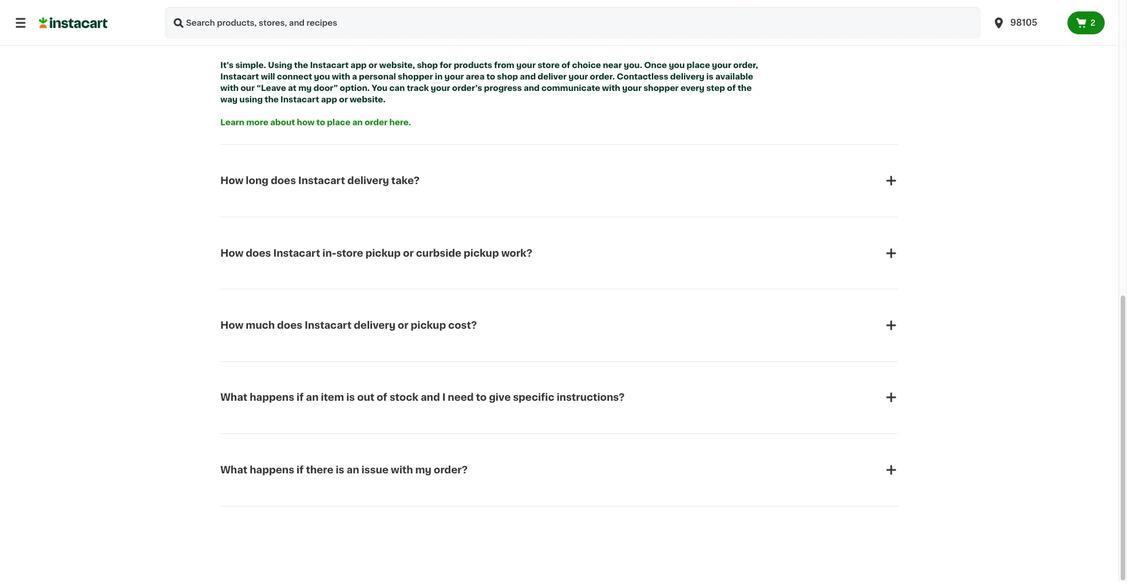 Task type: describe. For each thing, give the bounding box(es) containing it.
learn
[[220, 119, 244, 127]]

more
[[246, 119, 268, 127]]

1 vertical spatial and
[[524, 84, 540, 92]]

instacart inside dropdown button
[[273, 18, 320, 27]]

take?
[[391, 176, 420, 186]]

stock
[[390, 393, 418, 403]]

specific
[[513, 393, 554, 403]]

1 horizontal spatial app
[[351, 61, 367, 69]]

can
[[389, 84, 405, 92]]

for
[[440, 61, 452, 69]]

order,
[[733, 61, 758, 69]]

is inside it's simple. using the instacart app or website, shop for products from your store of choice near you. once you place your order, instacart will connect you with a personal shopper in your area to shop and deliver your order. contactless delivery is available with our "leave at my door" option. you can track your order's progress and communicate with your shopper every step of the way using the instacart app or website.
[[706, 73, 714, 81]]

98105
[[1010, 18, 1038, 27]]

deliver
[[538, 73, 567, 81]]

what happens if there is an issue with my order?
[[220, 466, 468, 475]]

what happens if an item is out of stock and i need to give specific instructions? button
[[220, 377, 898, 419]]

area
[[466, 73, 485, 81]]

how does instacart in-store pickup or curbside pickup work?
[[220, 249, 532, 258]]

will
[[261, 73, 275, 81]]

how long does instacart delivery take?
[[220, 176, 420, 186]]

0 vertical spatial of
[[562, 61, 570, 69]]

learn more about how to place an order here. link
[[220, 119, 411, 127]]

it's simple. using the instacart app or website, shop for products from your store of choice near you. once you place your order, instacart will connect you with a personal shopper in your area to shop and deliver your order. contactless delivery is available with our "leave at my door" option. you can track your order's progress and communicate with your shopper every step of the way using the instacart app or website.
[[220, 61, 760, 104]]

option.
[[340, 84, 370, 92]]

choice
[[572, 61, 601, 69]]

store inside it's simple. using the instacart app or website, shop for products from your store of choice near you. once you place your order, instacart will connect you with a personal shopper in your area to shop and deliver your order. contactless delivery is available with our "leave at my door" option. you can track your order's progress and communicate with your shopper every step of the way using the instacart app or website.
[[538, 61, 560, 69]]

order
[[365, 119, 388, 127]]

Search field
[[165, 7, 981, 39]]

work? inside dropdown button
[[420, 18, 451, 27]]

2 vertical spatial the
[[265, 96, 279, 104]]

website.
[[350, 96, 386, 104]]

door"
[[314, 84, 338, 92]]

once
[[644, 61, 667, 69]]

how does instacart same-day delivery work? button
[[220, 2, 898, 43]]

there
[[306, 466, 333, 475]]

instacart inside dropdown button
[[273, 249, 320, 258]]

a
[[352, 73, 357, 81]]

how does instacart same-day delivery work?
[[220, 18, 451, 27]]

1 vertical spatial shopper
[[644, 84, 679, 92]]

or inside dropdown button
[[398, 321, 408, 330]]

issue
[[361, 466, 389, 475]]

step
[[706, 84, 725, 92]]

to inside it's simple. using the instacart app or website, shop for products from your store of choice near you. once you place your order, instacart will connect you with a personal shopper in your area to shop and deliver your order. contactless delivery is available with our "leave at my door" option. you can track your order's progress and communicate with your shopper every step of the way using the instacart app or website.
[[486, 73, 495, 81]]

you
[[372, 84, 387, 92]]

with down order.
[[602, 84, 620, 92]]

in
[[435, 73, 443, 81]]

1 vertical spatial to
[[316, 119, 325, 127]]

how for how long does instacart delivery take?
[[220, 176, 244, 186]]

1 vertical spatial an
[[306, 393, 319, 403]]

1 horizontal spatial you
[[669, 61, 685, 69]]

personal
[[359, 73, 396, 81]]

using
[[268, 61, 292, 69]]

0 horizontal spatial you
[[314, 73, 330, 81]]

simple.
[[235, 61, 266, 69]]

your up available
[[712, 61, 731, 69]]

what happens if there is an issue with my order? button
[[220, 450, 898, 491]]

website,
[[379, 61, 415, 69]]

connect
[[277, 73, 312, 81]]

available
[[715, 73, 753, 81]]

if for an
[[297, 393, 304, 403]]

learn more about how to place an order here.
[[220, 119, 411, 127]]

if for there
[[297, 466, 304, 475]]

or inside dropdown button
[[403, 249, 414, 258]]

it's
[[220, 61, 233, 69]]

much
[[246, 321, 275, 330]]

communicate
[[542, 84, 600, 92]]

1 vertical spatial of
[[727, 84, 736, 92]]

from
[[494, 61, 514, 69]]

order.
[[590, 73, 615, 81]]

order's
[[452, 84, 482, 92]]

products
[[454, 61, 492, 69]]

is inside what happens if there is an issue with my order? dropdown button
[[336, 466, 344, 475]]

curbside
[[416, 249, 461, 258]]

your down contactless
[[622, 84, 642, 92]]

i
[[442, 393, 446, 403]]

1 vertical spatial the
[[738, 84, 752, 92]]

here.
[[389, 119, 411, 127]]

out
[[357, 393, 374, 403]]

track
[[407, 84, 429, 92]]

how for how much does instacart delivery or pickup cost?
[[220, 321, 244, 330]]

0 vertical spatial shopper
[[398, 73, 433, 81]]

with up 'way'
[[220, 84, 239, 92]]



Task type: vqa. For each thing, say whether or not it's contained in the screenshot.
$ 2 48 to the left
no



Task type: locate. For each thing, give the bounding box(es) containing it.
1 horizontal spatial my
[[415, 466, 432, 475]]

your
[[516, 61, 536, 69], [712, 61, 731, 69], [445, 73, 464, 81], [569, 73, 588, 81], [431, 84, 450, 92], [622, 84, 642, 92]]

0 horizontal spatial my
[[298, 84, 312, 92]]

1 horizontal spatial place
[[687, 61, 710, 69]]

progress
[[484, 84, 522, 92]]

1 horizontal spatial work?
[[501, 249, 532, 258]]

of down available
[[727, 84, 736, 92]]

of
[[562, 61, 570, 69], [727, 84, 736, 92], [377, 393, 387, 403]]

shop down from
[[497, 73, 518, 81]]

item
[[321, 393, 344, 403]]

you up door"
[[314, 73, 330, 81]]

every
[[681, 84, 704, 92]]

how much does instacart delivery or pickup cost?
[[220, 321, 477, 330]]

what
[[220, 393, 247, 403], [220, 466, 247, 475]]

our
[[241, 84, 255, 92]]

1 horizontal spatial of
[[562, 61, 570, 69]]

how does instacart in-store pickup or curbside pickup work? button
[[220, 233, 898, 274]]

shopper down contactless
[[644, 84, 679, 92]]

1 vertical spatial if
[[297, 466, 304, 475]]

your right from
[[516, 61, 536, 69]]

0 horizontal spatial shop
[[417, 61, 438, 69]]

0 horizontal spatial shopper
[[398, 73, 433, 81]]

long
[[246, 176, 268, 186]]

shop up in
[[417, 61, 438, 69]]

pickup right in-
[[365, 249, 401, 258]]

the
[[294, 61, 308, 69], [738, 84, 752, 92], [265, 96, 279, 104]]

0 vertical spatial to
[[486, 73, 495, 81]]

an
[[352, 119, 363, 127], [306, 393, 319, 403], [347, 466, 359, 475]]

2 vertical spatial is
[[336, 466, 344, 475]]

1 vertical spatial shop
[[497, 73, 518, 81]]

if inside what happens if an item is out of stock and i need to give specific instructions? dropdown button
[[297, 393, 304, 403]]

at
[[288, 84, 297, 92]]

does inside dropdown button
[[246, 18, 271, 27]]

what for what happens if there is an issue with my order?
[[220, 466, 247, 475]]

3 how from the top
[[220, 249, 244, 258]]

2 vertical spatial an
[[347, 466, 359, 475]]

4 how from the top
[[220, 321, 244, 330]]

with inside what happens if there is an issue with my order? dropdown button
[[391, 466, 413, 475]]

0 horizontal spatial the
[[265, 96, 279, 104]]

need
[[448, 393, 474, 403]]

way
[[220, 96, 238, 104]]

shopper up track
[[398, 73, 433, 81]]

with
[[332, 73, 350, 81], [220, 84, 239, 92], [602, 84, 620, 92], [391, 466, 413, 475]]

of right out
[[377, 393, 387, 403]]

is inside what happens if an item is out of stock and i need to give specific instructions? dropdown button
[[346, 393, 355, 403]]

about
[[270, 119, 295, 127]]

day
[[355, 18, 374, 27]]

0 vertical spatial an
[[352, 119, 363, 127]]

with right issue in the left bottom of the page
[[391, 466, 413, 475]]

give
[[489, 393, 511, 403]]

my left order?
[[415, 466, 432, 475]]

is right "there"
[[336, 466, 344, 475]]

if
[[297, 393, 304, 403], [297, 466, 304, 475]]

0 vertical spatial the
[[294, 61, 308, 69]]

delivery inside dropdown button
[[376, 18, 418, 27]]

2 button
[[1068, 11, 1105, 34]]

0 horizontal spatial place
[[327, 119, 350, 127]]

what inside what happens if there is an issue with my order? dropdown button
[[220, 466, 247, 475]]

1 what from the top
[[220, 393, 247, 403]]

2 horizontal spatial of
[[727, 84, 736, 92]]

in-
[[322, 249, 336, 258]]

2 horizontal spatial is
[[706, 73, 714, 81]]

to left give
[[476, 393, 487, 403]]

and left deliver
[[520, 73, 536, 81]]

what inside what happens if an item is out of stock and i need to give specific instructions? dropdown button
[[220, 393, 247, 403]]

how
[[220, 18, 244, 27], [220, 176, 244, 186], [220, 249, 244, 258], [220, 321, 244, 330]]

app up a
[[351, 61, 367, 69]]

1 vertical spatial is
[[346, 393, 355, 403]]

how inside dropdown button
[[220, 18, 244, 27]]

1 vertical spatial what
[[220, 466, 247, 475]]

how inside dropdown button
[[220, 249, 244, 258]]

how for how does instacart same-day delivery work?
[[220, 18, 244, 27]]

to right area
[[486, 73, 495, 81]]

and inside what happens if an item is out of stock and i need to give specific instructions? dropdown button
[[421, 393, 440, 403]]

and down deliver
[[524, 84, 540, 92]]

and left i
[[421, 393, 440, 403]]

or
[[369, 61, 377, 69], [339, 96, 348, 104], [403, 249, 414, 258], [398, 321, 408, 330]]

0 vertical spatial shop
[[417, 61, 438, 69]]

None search field
[[165, 7, 981, 39]]

0 horizontal spatial of
[[377, 393, 387, 403]]

1 horizontal spatial shop
[[497, 73, 518, 81]]

the down available
[[738, 84, 752, 92]]

my inside it's simple. using the instacart app or website, shop for products from your store of choice near you. once you place your order, instacart will connect you with a personal shopper in your area to shop and deliver your order. contactless delivery is available with our "leave at my door" option. you can track your order's progress and communicate with your shopper every step of the way using the instacart app or website.
[[298, 84, 312, 92]]

"leave
[[257, 84, 286, 92]]

1 vertical spatial place
[[327, 119, 350, 127]]

how for how does instacart in-store pickup or curbside pickup work?
[[220, 249, 244, 258]]

2 horizontal spatial pickup
[[464, 249, 499, 258]]

place inside it's simple. using the instacart app or website, shop for products from your store of choice near you. once you place your order, instacart will connect you with a personal shopper in your area to shop and deliver your order. contactless delivery is available with our "leave at my door" option. you can track your order's progress and communicate with your shopper every step of the way using the instacart app or website.
[[687, 61, 710, 69]]

1 horizontal spatial is
[[346, 393, 355, 403]]

you
[[669, 61, 685, 69], [314, 73, 330, 81]]

0 horizontal spatial pickup
[[365, 249, 401, 258]]

to inside dropdown button
[[476, 393, 487, 403]]

instacart logo image
[[39, 16, 108, 30]]

0 vertical spatial my
[[298, 84, 312, 92]]

1 if from the top
[[297, 393, 304, 403]]

happens
[[250, 393, 294, 403], [250, 466, 294, 475]]

my right at
[[298, 84, 312, 92]]

1 vertical spatial store
[[336, 249, 363, 258]]

2 what from the top
[[220, 466, 247, 475]]

an left order
[[352, 119, 363, 127]]

2
[[1091, 19, 1096, 27]]

if left "there"
[[297, 466, 304, 475]]

2 vertical spatial of
[[377, 393, 387, 403]]

0 vertical spatial what
[[220, 393, 247, 403]]

if left item
[[297, 393, 304, 403]]

0 horizontal spatial app
[[321, 96, 337, 104]]

same-
[[322, 18, 355, 27]]

pickup right curbside
[[464, 249, 499, 258]]

is up step
[[706, 73, 714, 81]]

if inside what happens if there is an issue with my order? dropdown button
[[297, 466, 304, 475]]

0 horizontal spatial store
[[336, 249, 363, 258]]

98105 button
[[985, 7, 1068, 39]]

instructions?
[[557, 393, 625, 403]]

how much does instacart delivery or pickup cost? button
[[220, 305, 898, 346]]

1 vertical spatial my
[[415, 466, 432, 475]]

place right the how
[[327, 119, 350, 127]]

contactless
[[617, 73, 668, 81]]

2 if from the top
[[297, 466, 304, 475]]

work?
[[420, 18, 451, 27], [501, 249, 532, 258]]

1 horizontal spatial the
[[294, 61, 308, 69]]

98105 button
[[992, 7, 1061, 39]]

1 happens from the top
[[250, 393, 294, 403]]

shop
[[417, 61, 438, 69], [497, 73, 518, 81]]

0 vertical spatial store
[[538, 61, 560, 69]]

to right the how
[[316, 119, 325, 127]]

my
[[298, 84, 312, 92], [415, 466, 432, 475]]

is
[[706, 73, 714, 81], [346, 393, 355, 403], [336, 466, 344, 475]]

0 vertical spatial is
[[706, 73, 714, 81]]

place
[[687, 61, 710, 69], [327, 119, 350, 127]]

0 vertical spatial app
[[351, 61, 367, 69]]

0 vertical spatial and
[[520, 73, 536, 81]]

0 vertical spatial happens
[[250, 393, 294, 403]]

the up connect
[[294, 61, 308, 69]]

1 horizontal spatial shopper
[[644, 84, 679, 92]]

with left a
[[332, 73, 350, 81]]

of inside dropdown button
[[377, 393, 387, 403]]

2 horizontal spatial the
[[738, 84, 752, 92]]

does inside dropdown button
[[246, 249, 271, 258]]

an left item
[[306, 393, 319, 403]]

your down in
[[431, 84, 450, 92]]

1 vertical spatial work?
[[501, 249, 532, 258]]

using
[[239, 96, 263, 104]]

what happens if an item is out of stock and i need to give specific instructions?
[[220, 393, 625, 403]]

happens for an
[[250, 393, 294, 403]]

1 horizontal spatial pickup
[[411, 321, 446, 330]]

0 horizontal spatial is
[[336, 466, 344, 475]]

delivery inside it's simple. using the instacart app or website, shop for products from your store of choice near you. once you place your order, instacart will connect you with a personal shopper in your area to shop and deliver your order. contactless delivery is available with our "leave at my door" option. you can track your order's progress and communicate with your shopper every step of the way using the instacart app or website.
[[670, 73, 705, 81]]

place up every
[[687, 61, 710, 69]]

1 vertical spatial app
[[321, 96, 337, 104]]

you.
[[624, 61, 642, 69]]

pickup
[[365, 249, 401, 258], [464, 249, 499, 258], [411, 321, 446, 330]]

my inside dropdown button
[[415, 466, 432, 475]]

shopper
[[398, 73, 433, 81], [644, 84, 679, 92]]

your up communicate
[[569, 73, 588, 81]]

2 vertical spatial and
[[421, 393, 440, 403]]

your down for
[[445, 73, 464, 81]]

how long does instacart delivery take? button
[[220, 160, 898, 202]]

1 vertical spatial happens
[[250, 466, 294, 475]]

instacart
[[273, 18, 320, 27], [310, 61, 349, 69], [220, 73, 259, 81], [281, 96, 319, 104], [298, 176, 345, 186], [273, 249, 320, 258], [305, 321, 352, 330]]

and
[[520, 73, 536, 81], [524, 84, 540, 92], [421, 393, 440, 403]]

happens for there
[[250, 466, 294, 475]]

you right once
[[669, 61, 685, 69]]

an left issue in the left bottom of the page
[[347, 466, 359, 475]]

store
[[538, 61, 560, 69], [336, 249, 363, 258]]

app down door"
[[321, 96, 337, 104]]

0 vertical spatial work?
[[420, 18, 451, 27]]

is left out
[[346, 393, 355, 403]]

store inside dropdown button
[[336, 249, 363, 258]]

1 horizontal spatial store
[[538, 61, 560, 69]]

0 vertical spatial you
[[669, 61, 685, 69]]

work? inside dropdown button
[[501, 249, 532, 258]]

pickup left cost?
[[411, 321, 446, 330]]

cost?
[[448, 321, 477, 330]]

pickup inside dropdown button
[[411, 321, 446, 330]]

of up deliver
[[562, 61, 570, 69]]

0 vertical spatial if
[[297, 393, 304, 403]]

what for what happens if an item is out of stock and i need to give specific instructions?
[[220, 393, 247, 403]]

how
[[297, 119, 315, 127]]

1 vertical spatial you
[[314, 73, 330, 81]]

2 vertical spatial to
[[476, 393, 487, 403]]

2 happens from the top
[[250, 466, 294, 475]]

2 how from the top
[[220, 176, 244, 186]]

1 how from the top
[[220, 18, 244, 27]]

order?
[[434, 466, 468, 475]]

app
[[351, 61, 367, 69], [321, 96, 337, 104]]

to
[[486, 73, 495, 81], [316, 119, 325, 127], [476, 393, 487, 403]]

0 vertical spatial place
[[687, 61, 710, 69]]

the down "leave
[[265, 96, 279, 104]]

near
[[603, 61, 622, 69]]

0 horizontal spatial work?
[[420, 18, 451, 27]]



